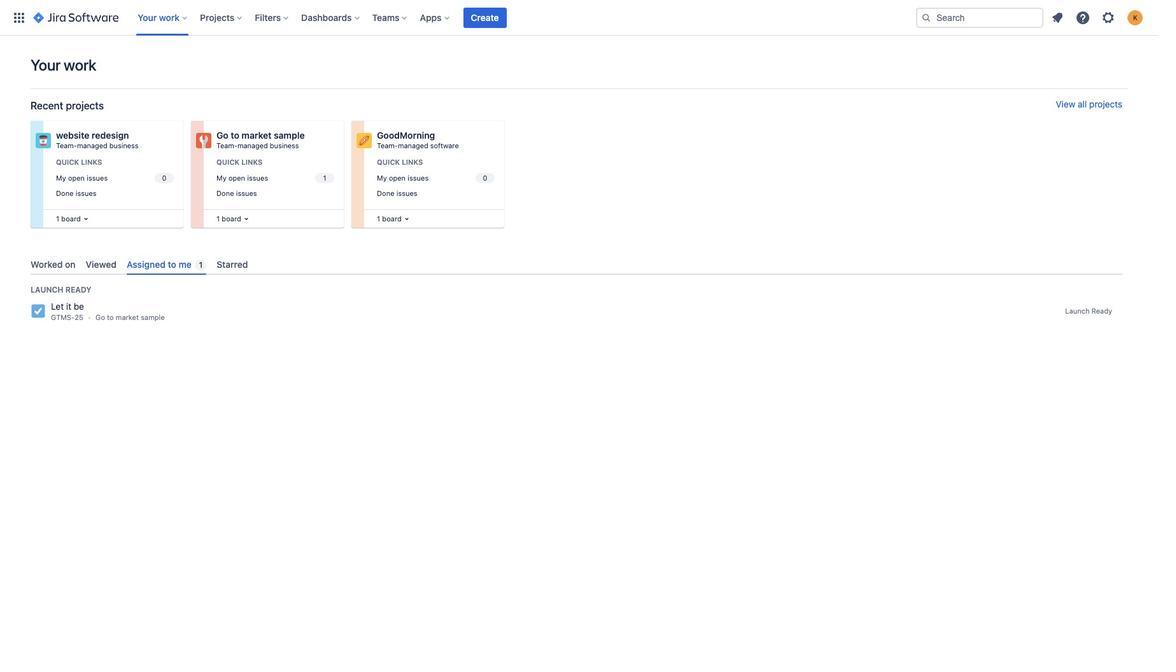 Task type: vqa. For each thing, say whether or not it's contained in the screenshot.
Lead on the right of page
no



Task type: describe. For each thing, give the bounding box(es) containing it.
managed inside the go to market sample team-managed business
[[237, 141, 268, 150]]

1 for market
[[216, 215, 220, 223]]

1 board for team-
[[56, 215, 81, 223]]

my open issues link for software
[[374, 171, 497, 185]]

search image
[[921, 12, 932, 23]]

starred
[[217, 259, 248, 270]]

all
[[1078, 99, 1087, 110]]

links for team-
[[81, 158, 102, 166]]

banner containing your work
[[0, 0, 1158, 36]]

go to market sample team-managed business
[[216, 130, 305, 150]]

website redesign team-managed business
[[56, 130, 138, 150]]

board image for redesign
[[81, 214, 91, 224]]

dashboards
[[301, 12, 352, 23]]

quick for team-
[[56, 158, 79, 166]]

view all projects
[[1056, 99, 1123, 110]]

open for managed
[[389, 174, 406, 182]]

projects
[[200, 12, 235, 23]]

my open issues link for managed
[[53, 171, 176, 185]]

apps
[[420, 12, 442, 23]]

apps button
[[416, 7, 454, 28]]

board image
[[241, 214, 251, 224]]

done for team-
[[56, 189, 74, 198]]

recent projects
[[31, 100, 104, 111]]

quick links for managed
[[377, 158, 423, 166]]

Search field
[[916, 7, 1044, 28]]

your work button
[[134, 7, 192, 28]]

managed inside website redesign team-managed business
[[77, 141, 107, 150]]

my for team-
[[56, 174, 66, 182]]

my for market
[[216, 174, 226, 182]]

redesign
[[92, 130, 129, 141]]

notifications image
[[1050, 10, 1065, 25]]

teams
[[372, 12, 400, 23]]

settings image
[[1101, 10, 1116, 25]]

done for managed
[[377, 189, 394, 198]]

let
[[51, 301, 64, 312]]

primary element
[[8, 0, 906, 35]]

to inside let it be gtms-25 · go to market sample
[[107, 313, 114, 322]]

assigned to me
[[127, 259, 192, 270]]

team- inside the go to market sample team-managed business
[[216, 141, 237, 150]]

goodmorning
[[377, 130, 435, 141]]

1 for managed
[[377, 215, 380, 223]]

board for managed
[[382, 215, 402, 223]]

0 horizontal spatial projects
[[66, 100, 104, 111]]

links for managed
[[402, 158, 423, 166]]

team- inside goodmorning team-managed software
[[377, 141, 398, 150]]

managed inside goodmorning team-managed software
[[398, 141, 428, 150]]

market inside let it be gtms-25 · go to market sample
[[116, 313, 139, 322]]

open for team-
[[68, 174, 85, 182]]

1 board for market
[[216, 215, 241, 223]]

view
[[1056, 99, 1076, 110]]

create button
[[463, 7, 507, 28]]

1 board for managed
[[377, 215, 402, 223]]

25
[[75, 313, 83, 322]]

worked
[[31, 259, 63, 270]]

my open issues for managed
[[377, 174, 429, 182]]

my for managed
[[377, 174, 387, 182]]

1 horizontal spatial launch ready
[[1065, 307, 1112, 315]]

worked on
[[31, 259, 76, 270]]

sample inside let it be gtms-25 · go to market sample
[[141, 313, 165, 322]]

0 horizontal spatial your
[[31, 56, 61, 74]]



Task type: locate. For each thing, give the bounding box(es) containing it.
quick links
[[56, 158, 102, 166], [216, 158, 262, 166], [377, 158, 423, 166]]

1 vertical spatial ready
[[1092, 307, 1112, 315]]

view all projects link
[[1056, 99, 1123, 112]]

board inside popup button
[[222, 215, 241, 223]]

0 vertical spatial go
[[216, 130, 228, 141]]

1 horizontal spatial projects
[[1089, 99, 1123, 110]]

1 horizontal spatial my open issues link
[[214, 171, 336, 185]]

0 horizontal spatial quick links
[[56, 158, 102, 166]]

1 horizontal spatial 1 board button
[[374, 212, 412, 226]]

team- inside website redesign team-managed business
[[56, 141, 77, 150]]

2 1 board button from the left
[[374, 212, 412, 226]]

0 horizontal spatial my open issues link
[[53, 171, 176, 185]]

2 horizontal spatial 1 board
[[377, 215, 402, 223]]

my open issues down goodmorning team-managed software
[[377, 174, 429, 182]]

be
[[74, 301, 84, 312]]

0 vertical spatial your work
[[138, 12, 180, 23]]

0 horizontal spatial market
[[116, 313, 139, 322]]

links for market
[[241, 158, 262, 166]]

sample
[[274, 130, 305, 141], [141, 313, 165, 322]]

1 vertical spatial market
[[116, 313, 139, 322]]

0 horizontal spatial my open issues
[[56, 174, 108, 182]]

launch
[[31, 285, 63, 295], [1065, 307, 1090, 315]]

1 horizontal spatial launch
[[1065, 307, 1090, 315]]

2 horizontal spatial done
[[377, 189, 394, 198]]

3 team- from the left
[[377, 141, 398, 150]]

your
[[138, 12, 157, 23], [31, 56, 61, 74]]

quick for managed
[[377, 158, 400, 166]]

2 vertical spatial to
[[107, 313, 114, 322]]

to
[[231, 130, 239, 141], [168, 259, 176, 270], [107, 313, 114, 322]]

gtms-
[[51, 313, 75, 322]]

your work inside your work popup button
[[138, 12, 180, 23]]

2 done issues from the left
[[216, 189, 257, 198]]

to for assigned
[[168, 259, 176, 270]]

1 board inside 1 board popup button
[[216, 215, 241, 223]]

1
[[56, 215, 59, 223], [216, 215, 220, 223], [377, 215, 380, 223], [199, 260, 203, 270]]

0 horizontal spatial board image
[[81, 214, 91, 224]]

0 vertical spatial your
[[138, 12, 157, 23]]

0 horizontal spatial board
[[61, 215, 81, 223]]

0 horizontal spatial done issues
[[56, 189, 97, 198]]

done
[[56, 189, 74, 198], [216, 189, 234, 198], [377, 189, 394, 198]]

3 done issues link from the left
[[374, 187, 497, 201]]

1 horizontal spatial my open issues
[[216, 174, 268, 182]]

board for team-
[[61, 215, 81, 223]]

work left projects
[[159, 12, 180, 23]]

0 horizontal spatial done issues link
[[53, 187, 176, 201]]

0 horizontal spatial done
[[56, 189, 74, 198]]

done issues up 1 board popup button
[[216, 189, 257, 198]]

2 quick from the left
[[216, 158, 240, 166]]

jira software image
[[33, 10, 119, 25], [33, 10, 119, 25]]

work
[[159, 12, 180, 23], [64, 56, 96, 74]]

0 vertical spatial work
[[159, 12, 180, 23]]

3 managed from the left
[[398, 141, 428, 150]]

to for go
[[231, 130, 239, 141]]

done issues link down software
[[374, 187, 497, 201]]

1 board button
[[53, 212, 91, 226], [374, 212, 412, 226]]

3 done from the left
[[377, 189, 394, 198]]

market
[[242, 130, 272, 141], [116, 313, 139, 322]]

3 my from the left
[[377, 174, 387, 182]]

ready
[[65, 285, 91, 295], [1092, 307, 1112, 315]]

quick links down the go to market sample team-managed business
[[216, 158, 262, 166]]

0 horizontal spatial team-
[[56, 141, 77, 150]]

3 quick links from the left
[[377, 158, 423, 166]]

quick links down goodmorning
[[377, 158, 423, 166]]

filters button
[[251, 7, 294, 28]]

team-
[[56, 141, 77, 150], [216, 141, 237, 150], [377, 141, 398, 150]]

3 board from the left
[[382, 215, 402, 223]]

2 managed from the left
[[237, 141, 268, 150]]

1 horizontal spatial to
[[168, 259, 176, 270]]

done issues
[[56, 189, 97, 198], [216, 189, 257, 198], [377, 189, 417, 198]]

quick links for market
[[216, 158, 262, 166]]

1 vertical spatial work
[[64, 56, 96, 74]]

1 horizontal spatial my
[[216, 174, 226, 182]]

my open issues link down the go to market sample team-managed business
[[214, 171, 336, 185]]

my open issues link down software
[[374, 171, 497, 185]]

0 horizontal spatial 1 board
[[56, 215, 81, 223]]

1 vertical spatial launch
[[1065, 307, 1090, 315]]

3 done issues from the left
[[377, 189, 417, 198]]

my open issues down website redesign team-managed business
[[56, 174, 108, 182]]

recent
[[31, 100, 63, 111]]

assigned
[[127, 259, 165, 270]]

appswitcher icon image
[[11, 10, 27, 25]]

2 horizontal spatial team-
[[377, 141, 398, 150]]

0 vertical spatial market
[[242, 130, 272, 141]]

3 my open issues link from the left
[[374, 171, 497, 185]]

it
[[66, 301, 71, 312]]

1 1 board button from the left
[[53, 212, 91, 226]]

0 horizontal spatial to
[[107, 313, 114, 322]]

board image
[[81, 214, 91, 224], [402, 214, 412, 224]]

1 vertical spatial go
[[96, 313, 105, 322]]

2 business from the left
[[270, 141, 299, 150]]

1 board image from the left
[[81, 214, 91, 224]]

1 horizontal spatial team-
[[216, 141, 237, 150]]

1 my open issues from the left
[[56, 174, 108, 182]]

projects
[[1089, 99, 1123, 110], [66, 100, 104, 111]]

links down website redesign team-managed business
[[81, 158, 102, 166]]

business inside website redesign team-managed business
[[109, 141, 138, 150]]

3 1 board from the left
[[377, 215, 402, 223]]

0 vertical spatial to
[[231, 130, 239, 141]]

links
[[81, 158, 102, 166], [241, 158, 262, 166], [402, 158, 423, 166]]

your work left projects
[[138, 12, 180, 23]]

1 horizontal spatial done
[[216, 189, 234, 198]]

my open issues link for sample
[[214, 171, 336, 185]]

help image
[[1075, 10, 1091, 25]]

1 board from the left
[[61, 215, 81, 223]]

business
[[109, 141, 138, 150], [270, 141, 299, 150]]

viewed
[[86, 259, 116, 270]]

1 board button for redesign
[[53, 212, 91, 226]]

1 horizontal spatial done issues link
[[214, 187, 336, 201]]

1 horizontal spatial board
[[222, 215, 241, 223]]

1 board button
[[214, 212, 251, 226]]

1 my from the left
[[56, 174, 66, 182]]

2 horizontal spatial links
[[402, 158, 423, 166]]

board image for team-
[[402, 214, 412, 224]]

my down website
[[56, 174, 66, 182]]

business inside the go to market sample team-managed business
[[270, 141, 299, 150]]

quick for market
[[216, 158, 240, 166]]

2 horizontal spatial quick
[[377, 158, 400, 166]]

0 vertical spatial ready
[[65, 285, 91, 295]]

quick down website
[[56, 158, 79, 166]]

done issues for managed
[[377, 189, 417, 198]]

1 done issues from the left
[[56, 189, 97, 198]]

quick down the go to market sample team-managed business
[[216, 158, 240, 166]]

banner
[[0, 0, 1158, 36]]

1 vertical spatial to
[[168, 259, 176, 270]]

0 horizontal spatial launch ready
[[31, 285, 91, 295]]

1 horizontal spatial work
[[159, 12, 180, 23]]

open down goodmorning team-managed software
[[389, 174, 406, 182]]

your work up recent projects
[[31, 56, 96, 74]]

open for market
[[228, 174, 245, 182]]

links down goodmorning team-managed software
[[402, 158, 423, 166]]

2 1 board from the left
[[216, 215, 241, 223]]

1 done from the left
[[56, 189, 74, 198]]

my down goodmorning
[[377, 174, 387, 182]]

launch ready
[[31, 285, 91, 295], [1065, 307, 1112, 315]]

done issues for market
[[216, 189, 257, 198]]

done issues link for managed
[[53, 187, 176, 201]]

1 horizontal spatial business
[[270, 141, 299, 150]]

0 horizontal spatial my
[[56, 174, 66, 182]]

1 horizontal spatial 1 board
[[216, 215, 241, 223]]

1 my open issues link from the left
[[53, 171, 176, 185]]

open down website
[[68, 174, 85, 182]]

board
[[61, 215, 81, 223], [222, 215, 241, 223], [382, 215, 402, 223]]

create
[[471, 12, 499, 23]]

1 board button for team-
[[374, 212, 412, 226]]

2 horizontal spatial done issues link
[[374, 187, 497, 201]]

my open issues for market
[[216, 174, 268, 182]]

0 horizontal spatial ready
[[65, 285, 91, 295]]

open up 1 board popup button
[[228, 174, 245, 182]]

1 horizontal spatial links
[[241, 158, 262, 166]]

2 quick links from the left
[[216, 158, 262, 166]]

my open issues up board image
[[216, 174, 268, 182]]

2 my open issues from the left
[[216, 174, 268, 182]]

done down website
[[56, 189, 74, 198]]

2 board from the left
[[222, 215, 241, 223]]

tab list
[[25, 254, 1128, 275]]

your work
[[138, 12, 180, 23], [31, 56, 96, 74]]

1 quick links from the left
[[56, 158, 102, 166]]

0 vertical spatial launch
[[31, 285, 63, 295]]

1 horizontal spatial quick links
[[216, 158, 262, 166]]

done issues link
[[53, 187, 176, 201], [214, 187, 336, 201], [374, 187, 497, 201]]

3 quick from the left
[[377, 158, 400, 166]]

2 horizontal spatial my open issues
[[377, 174, 429, 182]]

1 quick from the left
[[56, 158, 79, 166]]

projects up website
[[66, 100, 104, 111]]

1 horizontal spatial your work
[[138, 12, 180, 23]]

open
[[68, 174, 85, 182], [228, 174, 245, 182], [389, 174, 406, 182]]

1 horizontal spatial board image
[[402, 214, 412, 224]]

1 inside 1 board popup button
[[216, 215, 220, 223]]

1 done issues link from the left
[[53, 187, 176, 201]]

0 horizontal spatial managed
[[77, 141, 107, 150]]

quick
[[56, 158, 79, 166], [216, 158, 240, 166], [377, 158, 400, 166]]

2 board image from the left
[[402, 214, 412, 224]]

0 horizontal spatial quick
[[56, 158, 79, 166]]

0 horizontal spatial launch
[[31, 285, 63, 295]]

go
[[216, 130, 228, 141], [96, 313, 105, 322]]

1 vertical spatial your work
[[31, 56, 96, 74]]

on
[[65, 259, 76, 270]]

1 business from the left
[[109, 141, 138, 150]]

1 vertical spatial sample
[[141, 313, 165, 322]]

1 team- from the left
[[56, 141, 77, 150]]

0 horizontal spatial 1 board button
[[53, 212, 91, 226]]

me
[[179, 259, 192, 270]]

0 horizontal spatial go
[[96, 313, 105, 322]]

2 horizontal spatial my
[[377, 174, 387, 182]]

tab list containing worked on
[[25, 254, 1128, 275]]

projects right the 'all'
[[1089, 99, 1123, 110]]

1 horizontal spatial sample
[[274, 130, 305, 141]]

filters
[[255, 12, 281, 23]]

1 horizontal spatial your
[[138, 12, 157, 23]]

done issues down website redesign team-managed business
[[56, 189, 97, 198]]

·
[[88, 313, 90, 322]]

1 managed from the left
[[77, 141, 107, 150]]

2 horizontal spatial my open issues link
[[374, 171, 497, 185]]

2 my from the left
[[216, 174, 226, 182]]

done for market
[[216, 189, 234, 198]]

let it be gtms-25 · go to market sample
[[51, 301, 165, 322]]

1 horizontal spatial open
[[228, 174, 245, 182]]

done issues down goodmorning team-managed software
[[377, 189, 417, 198]]

board for market
[[222, 215, 241, 223]]

done down goodmorning
[[377, 189, 394, 198]]

teams button
[[368, 7, 412, 28]]

2 horizontal spatial board
[[382, 215, 402, 223]]

quick links down website
[[56, 158, 102, 166]]

2 horizontal spatial to
[[231, 130, 239, 141]]

1 horizontal spatial market
[[242, 130, 272, 141]]

0 vertical spatial sample
[[274, 130, 305, 141]]

1 links from the left
[[81, 158, 102, 166]]

1 horizontal spatial quick
[[216, 158, 240, 166]]

2 horizontal spatial open
[[389, 174, 406, 182]]

my open issues
[[56, 174, 108, 182], [216, 174, 268, 182], [377, 174, 429, 182]]

links down the go to market sample team-managed business
[[241, 158, 262, 166]]

market inside the go to market sample team-managed business
[[242, 130, 272, 141]]

dashboards button
[[297, 7, 365, 28]]

quick links for team-
[[56, 158, 102, 166]]

done issues link for sample
[[214, 187, 336, 201]]

1 horizontal spatial managed
[[237, 141, 268, 150]]

projects button
[[196, 7, 247, 28]]

1 1 board from the left
[[56, 215, 81, 223]]

1 open from the left
[[68, 174, 85, 182]]

1 board
[[56, 215, 81, 223], [216, 215, 241, 223], [377, 215, 402, 223]]

my open issues for team-
[[56, 174, 108, 182]]

go inside the go to market sample team-managed business
[[216, 130, 228, 141]]

1 vertical spatial your
[[31, 56, 61, 74]]

your profile and settings image
[[1128, 10, 1143, 25]]

0 horizontal spatial open
[[68, 174, 85, 182]]

my open issues link
[[53, 171, 176, 185], [214, 171, 336, 185], [374, 171, 497, 185]]

goodmorning team-managed software
[[377, 130, 459, 150]]

2 links from the left
[[241, 158, 262, 166]]

quick down goodmorning
[[377, 158, 400, 166]]

2 team- from the left
[[216, 141, 237, 150]]

2 horizontal spatial managed
[[398, 141, 428, 150]]

0 vertical spatial launch ready
[[31, 285, 91, 295]]

0 horizontal spatial business
[[109, 141, 138, 150]]

3 links from the left
[[402, 158, 423, 166]]

1 vertical spatial launch ready
[[1065, 307, 1112, 315]]

sample inside the go to market sample team-managed business
[[274, 130, 305, 141]]

work up recent projects
[[64, 56, 96, 74]]

0 horizontal spatial sample
[[141, 313, 165, 322]]

done issues link for software
[[374, 187, 497, 201]]

0 horizontal spatial links
[[81, 158, 102, 166]]

your inside your work popup button
[[138, 12, 157, 23]]

1 for team-
[[56, 215, 59, 223]]

2 horizontal spatial done issues
[[377, 189, 417, 198]]

managed
[[77, 141, 107, 150], [237, 141, 268, 150], [398, 141, 428, 150]]

to inside the go to market sample team-managed business
[[231, 130, 239, 141]]

my open issues link down website redesign team-managed business
[[53, 171, 176, 185]]

2 horizontal spatial quick links
[[377, 158, 423, 166]]

go inside let it be gtms-25 · go to market sample
[[96, 313, 105, 322]]

0 horizontal spatial work
[[64, 56, 96, 74]]

2 my open issues link from the left
[[214, 171, 336, 185]]

2 done issues link from the left
[[214, 187, 336, 201]]

2 done from the left
[[216, 189, 234, 198]]

work inside popup button
[[159, 12, 180, 23]]

software
[[430, 141, 459, 150]]

issues
[[87, 174, 108, 182], [247, 174, 268, 182], [408, 174, 429, 182], [76, 189, 97, 198], [236, 189, 257, 198], [396, 189, 417, 198]]

done issues link up board image
[[214, 187, 336, 201]]

my up 1 board popup button
[[216, 174, 226, 182]]

done issues link down website redesign team-managed business
[[53, 187, 176, 201]]

3 my open issues from the left
[[377, 174, 429, 182]]

done up 1 board popup button
[[216, 189, 234, 198]]

3 open from the left
[[389, 174, 406, 182]]

0 horizontal spatial your work
[[31, 56, 96, 74]]

my
[[56, 174, 66, 182], [216, 174, 226, 182], [377, 174, 387, 182]]

1 horizontal spatial done issues
[[216, 189, 257, 198]]

1 horizontal spatial ready
[[1092, 307, 1112, 315]]

1 horizontal spatial go
[[216, 130, 228, 141]]

done issues for team-
[[56, 189, 97, 198]]

2 open from the left
[[228, 174, 245, 182]]

website
[[56, 130, 89, 141]]



